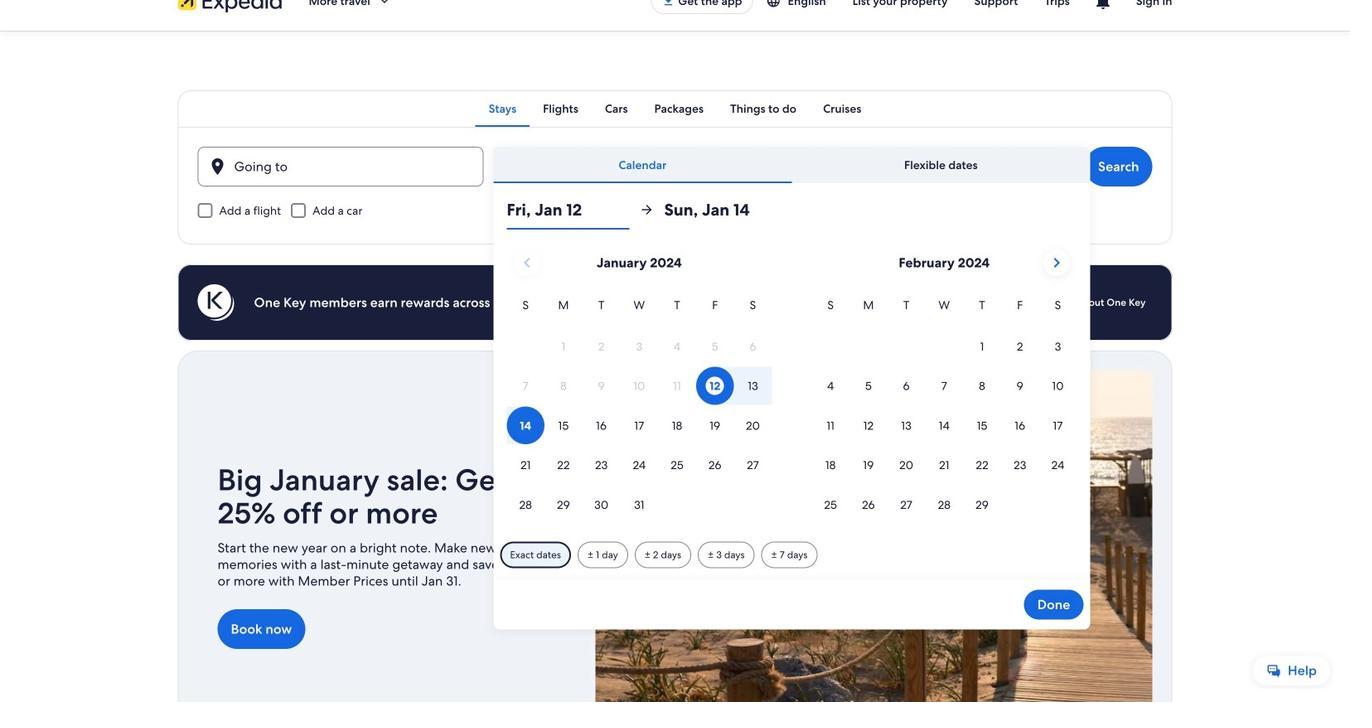 Task type: locate. For each thing, give the bounding box(es) containing it.
january 2024 element
[[507, 296, 772, 525]]

0 vertical spatial tab list
[[178, 90, 1173, 127]]

main content
[[0, 31, 1350, 702]]

tab list
[[178, 90, 1173, 127], [494, 147, 1090, 183]]

application
[[507, 243, 1077, 525]]

expedia logo image
[[178, 0, 282, 12]]



Task type: vqa. For each thing, say whether or not it's contained in the screenshot.
Communication Center icon
yes



Task type: describe. For each thing, give the bounding box(es) containing it.
more travel image
[[377, 0, 392, 8]]

communication center icon image
[[1093, 0, 1113, 11]]

small image
[[766, 0, 788, 8]]

next month image
[[1047, 253, 1067, 273]]

february 2024 element
[[812, 296, 1077, 525]]

previous month image
[[517, 253, 537, 273]]

1 vertical spatial tab list
[[494, 147, 1090, 183]]

download the app button image
[[662, 0, 675, 7]]

directional image
[[639, 202, 654, 217]]



